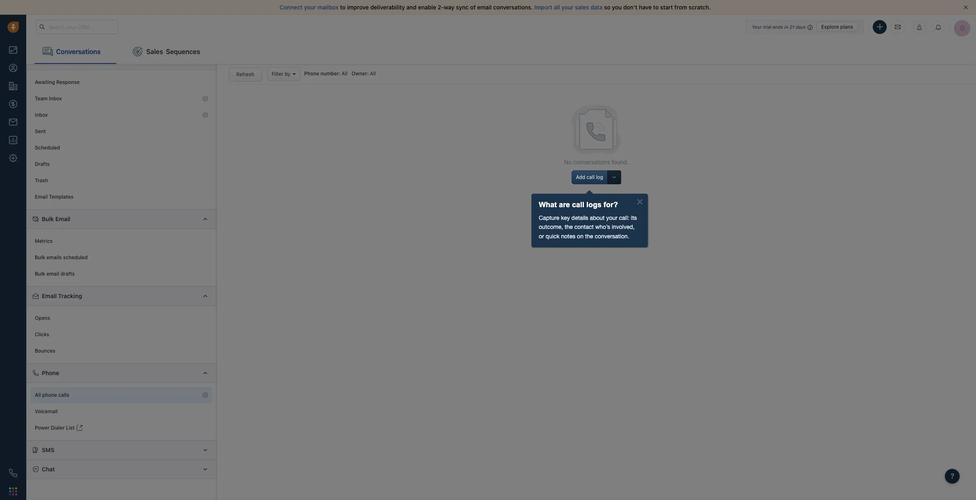 Task type: locate. For each thing, give the bounding box(es) containing it.
inbox
[[49, 96, 62, 102], [35, 112, 48, 118]]

refresh
[[236, 71, 254, 77]]

0 horizontal spatial :
[[339, 71, 340, 77]]

1 horizontal spatial your
[[561, 4, 573, 11]]

mailbox
[[318, 4, 339, 11]]

0 horizontal spatial to
[[340, 4, 346, 11]]

emails
[[47, 255, 62, 261]]

awaiting response
[[35, 79, 80, 85]]

call
[[587, 174, 595, 180]]

sales
[[146, 48, 163, 55]]

phone left number
[[304, 71, 319, 77]]

bulk emails scheduled
[[35, 255, 88, 261]]

scheduled link
[[31, 140, 212, 156]]

bulk for bulk email drafts
[[35, 271, 45, 277]]

all left the owner at left
[[342, 71, 347, 77]]

bulk emails scheduled link
[[31, 250, 212, 266]]

1 horizontal spatial phone
[[304, 71, 319, 77]]

email left tracking
[[42, 293, 57, 300]]

0 horizontal spatial all
[[342, 71, 347, 77]]

trash
[[35, 178, 48, 184]]

email for email templates
[[35, 194, 48, 200]]

email image
[[895, 23, 901, 30]]

team inbox
[[35, 96, 62, 102]]

start
[[660, 4, 673, 11]]

: right number
[[367, 71, 369, 77]]

email right of
[[477, 4, 492, 11]]

0 horizontal spatial your
[[304, 4, 316, 11]]

you
[[612, 4, 622, 11]]

inbox down the team
[[35, 112, 48, 118]]

0 vertical spatial phone
[[304, 71, 319, 77]]

connect your mailbox to improve deliverability and enable 2-way sync of email conversations. import all your sales data so you don't have to start from scratch.
[[280, 4, 711, 11]]

tracking
[[58, 293, 82, 300]]

1 vertical spatial bulk
[[35, 255, 45, 261]]

email for email tracking
[[42, 293, 57, 300]]

trial
[[763, 24, 771, 29]]

filter
[[272, 71, 283, 77]]

trash link
[[31, 173, 212, 189]]

inbox right the team
[[49, 96, 62, 102]]

0 vertical spatial inbox
[[49, 96, 62, 102]]

conversations link
[[34, 39, 116, 64]]

email down trash at the top of the page
[[35, 194, 48, 200]]

refresh button
[[229, 67, 262, 81]]

drafts link
[[31, 156, 212, 173]]

: left the owner at left
[[339, 71, 340, 77]]

no conversations found.
[[564, 159, 629, 166]]

1 all from the left
[[342, 71, 347, 77]]

bulk up the metrics
[[42, 216, 54, 222]]

to
[[340, 4, 346, 11], [653, 4, 659, 11]]

to right "mailbox"
[[340, 4, 346, 11]]

power dialer list link
[[31, 420, 212, 436]]

all
[[342, 71, 347, 77], [370, 71, 376, 77]]

filter by button
[[267, 67, 300, 81]]

tab list containing conversations
[[26, 39, 976, 64]]

bulk email drafts
[[35, 271, 75, 277]]

1 horizontal spatial all
[[370, 71, 376, 77]]

to left start
[[653, 4, 659, 11]]

voicemail
[[35, 409, 58, 415]]

bulk
[[42, 216, 54, 222], [35, 255, 45, 261], [35, 271, 45, 277]]

0 vertical spatial email
[[477, 4, 492, 11]]

so
[[604, 4, 610, 11]]

1 horizontal spatial :
[[367, 71, 369, 77]]

deliverability
[[370, 4, 405, 11]]

owner
[[352, 71, 367, 77]]

log
[[596, 174, 603, 180]]

bulk down bulk emails scheduled
[[35, 271, 45, 277]]

21
[[790, 24, 794, 29]]

your
[[304, 4, 316, 11], [561, 4, 573, 11]]

email left drafts
[[47, 271, 59, 277]]

0 horizontal spatial phone
[[42, 370, 59, 377]]

your left "mailbox"
[[304, 4, 316, 11]]

filter by
[[272, 71, 290, 77]]

connect your mailbox link
[[280, 4, 340, 11]]

email tracking
[[42, 293, 82, 300]]

conversations.
[[493, 4, 533, 11]]

1 your from the left
[[304, 4, 316, 11]]

bulk left emails
[[35, 255, 45, 261]]

no
[[564, 159, 572, 166]]

1 horizontal spatial to
[[653, 4, 659, 11]]

email
[[477, 4, 492, 11], [47, 271, 59, 277]]

sales sequences link
[[125, 39, 208, 64]]

2 your from the left
[[561, 4, 573, 11]]

email up "awaiting"
[[42, 57, 57, 64]]

your
[[752, 24, 762, 29]]

all right the owner at left
[[370, 71, 376, 77]]

scheduled
[[35, 145, 60, 151]]

1 horizontal spatial email
[[477, 4, 492, 11]]

opens link
[[31, 310, 212, 327]]

:
[[339, 71, 340, 77], [367, 71, 369, 77]]

and
[[406, 4, 417, 11]]

0 horizontal spatial email
[[47, 271, 59, 277]]

add
[[576, 174, 585, 180]]

power
[[35, 425, 49, 431]]

2 vertical spatial bulk
[[35, 271, 45, 277]]

awaiting
[[35, 79, 55, 85]]

bulk email drafts link
[[31, 266, 212, 282]]

phone down bounces
[[42, 370, 59, 377]]

sent link
[[31, 123, 212, 140]]

your right all
[[561, 4, 573, 11]]

explore plans
[[821, 24, 853, 30]]

0 vertical spatial bulk
[[42, 216, 54, 222]]

conversations
[[573, 159, 610, 166]]

2 all from the left
[[370, 71, 376, 77]]

1 vertical spatial phone
[[42, 370, 59, 377]]

phone
[[304, 71, 319, 77], [42, 370, 59, 377]]

sent
[[35, 128, 46, 135]]

tab list
[[26, 39, 976, 64]]

bulk for bulk email
[[42, 216, 54, 222]]

all
[[554, 4, 560, 11]]

1 vertical spatial inbox
[[35, 112, 48, 118]]

way
[[444, 4, 454, 11]]

bounces link
[[31, 343, 212, 359]]

Search your CRM... text field
[[36, 20, 118, 34]]

1 : from the left
[[339, 71, 340, 77]]



Task type: vqa. For each thing, say whether or not it's contained in the screenshot.
Sales at the left of page
yes



Task type: describe. For each thing, give the bounding box(es) containing it.
plans
[[840, 24, 853, 30]]

list
[[66, 425, 75, 431]]

by
[[285, 71, 290, 77]]

awaiting response link
[[31, 74, 212, 91]]

data
[[590, 4, 603, 11]]

in
[[784, 24, 788, 29]]

0 horizontal spatial inbox
[[35, 112, 48, 118]]

clicks
[[35, 332, 49, 338]]

1 horizontal spatial inbox
[[49, 96, 62, 102]]

explore
[[821, 24, 839, 30]]

from
[[674, 4, 687, 11]]

found.
[[612, 159, 629, 166]]

phone element
[[5, 465, 21, 481]]

scratch.
[[689, 4, 711, 11]]

power dialer list
[[35, 425, 75, 431]]

team inbox link
[[31, 91, 212, 107]]

dialer
[[51, 425, 65, 431]]

clicks link
[[31, 327, 212, 343]]

2 : from the left
[[367, 71, 369, 77]]

days
[[796, 24, 806, 29]]

import
[[534, 4, 552, 11]]

opens
[[35, 315, 50, 321]]

number
[[321, 71, 339, 77]]

freshworks switcher image
[[9, 488, 17, 496]]

import all your sales data link
[[534, 4, 604, 11]]

improve
[[347, 4, 369, 11]]

bulk for bulk emails scheduled
[[35, 255, 45, 261]]

don't
[[623, 4, 637, 11]]

voicemail link
[[31, 404, 212, 420]]

hotspot (open by clicking or pressing space/enter) alert dialog
[[530, 188, 649, 249]]

email down templates
[[55, 216, 70, 222]]

team
[[35, 96, 48, 102]]

email templates link
[[31, 189, 212, 205]]

2 to from the left
[[653, 4, 659, 11]]

phone for phone
[[42, 370, 59, 377]]

add call log
[[576, 174, 603, 180]]

your trial ends in 21 days
[[752, 24, 806, 29]]

scheduled
[[63, 255, 88, 261]]

metrics
[[35, 238, 53, 244]]

templates
[[49, 194, 73, 200]]

inbox link
[[31, 107, 212, 123]]

sequences
[[166, 48, 200, 55]]

phone image
[[9, 469, 17, 477]]

close image
[[964, 5, 968, 9]]

sales
[[575, 4, 589, 11]]

email for email
[[42, 57, 57, 64]]

ends
[[773, 24, 783, 29]]

phone for phone number : all owner : all
[[304, 71, 319, 77]]

add call log button
[[572, 170, 607, 184]]

1 vertical spatial email
[[47, 271, 59, 277]]

2-
[[438, 4, 444, 11]]

drafts
[[60, 271, 75, 277]]

of
[[470, 4, 476, 11]]

phone number : all owner : all
[[304, 71, 376, 77]]

drafts
[[35, 161, 50, 167]]

sync
[[456, 4, 469, 11]]

metrics link
[[31, 233, 212, 250]]

1 to from the left
[[340, 4, 346, 11]]

have
[[639, 4, 652, 11]]

response
[[56, 79, 80, 85]]

sales sequences
[[146, 48, 200, 55]]

bounces
[[35, 348, 55, 354]]

connect
[[280, 4, 303, 11]]

conversations
[[56, 48, 101, 55]]

enable
[[418, 4, 436, 11]]

explore plans link
[[817, 22, 858, 32]]

bulk email
[[42, 216, 70, 222]]

email templates
[[35, 194, 73, 200]]



